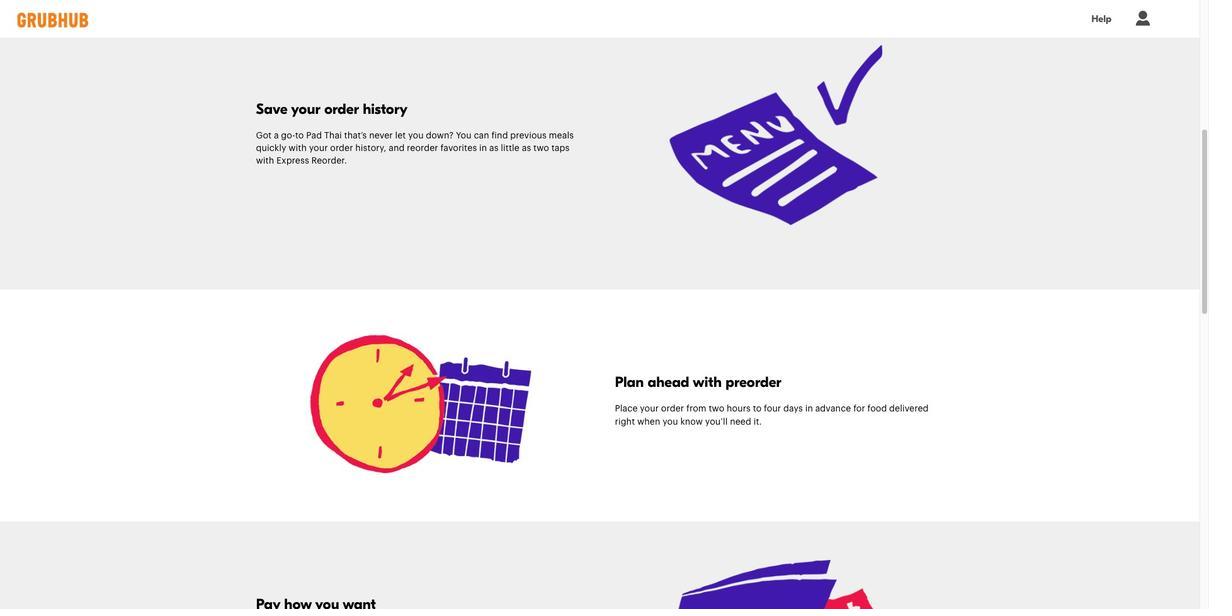 Task type: locate. For each thing, give the bounding box(es) containing it.
thai
[[324, 132, 342, 140]]

0 vertical spatial order
[[324, 101, 359, 118]]

0 horizontal spatial in
[[479, 144, 487, 153]]

0 vertical spatial with
[[289, 144, 307, 153]]

as down the previous
[[522, 144, 531, 153]]

grubhub image
[[13, 13, 93, 28]]

ahead
[[648, 374, 689, 391]]

1 vertical spatial in
[[805, 405, 813, 414]]

two up 'you'll'
[[709, 405, 724, 414]]

1 horizontal spatial two
[[709, 405, 724, 414]]

save your order history
[[256, 101, 408, 118]]

1 vertical spatial order
[[330, 144, 353, 153]]

in right days
[[805, 405, 813, 414]]

history
[[363, 101, 408, 118]]

0 horizontal spatial to
[[295, 132, 304, 140]]

1 vertical spatial you
[[663, 418, 678, 427]]

place your order from two hours to four days in advance for food delivered right when you know you'll need it.
[[615, 405, 929, 427]]

you up reorder
[[408, 132, 424, 140]]

2 vertical spatial order
[[661, 405, 684, 414]]

2 as from the left
[[522, 144, 531, 153]]

express
[[276, 157, 309, 166]]

order down thai
[[330, 144, 353, 153]]

two inside place your order from two hours to four days in advance for food delivered right when you know you'll need it.
[[709, 405, 724, 414]]

need
[[730, 418, 751, 427]]

as down the find on the left of page
[[489, 144, 499, 153]]

history,
[[355, 144, 386, 153]]

with
[[289, 144, 307, 153], [256, 157, 274, 166], [693, 374, 722, 391]]

find
[[492, 132, 508, 140]]

two down the previous
[[533, 144, 549, 153]]

pad
[[306, 132, 322, 140]]

plan
[[615, 374, 644, 391]]

a
[[274, 132, 279, 140]]

1 horizontal spatial as
[[522, 144, 531, 153]]

your inside place your order from two hours to four days in advance for food delivered right when you know you'll need it.
[[640, 405, 659, 414]]

order inside the got a go-to pad thai that's never let you down? you can find previous meals quickly with your order history, and reorder favorites in as little as two taps with express reorder.
[[330, 144, 353, 153]]

1 horizontal spatial in
[[805, 405, 813, 414]]

1 vertical spatial your
[[309, 144, 328, 153]]

as
[[489, 144, 499, 153], [522, 144, 531, 153]]

right
[[615, 418, 635, 427]]

got
[[256, 132, 272, 140]]

1 vertical spatial with
[[256, 157, 274, 166]]

taps
[[551, 144, 570, 153]]

got a go-to pad thai that's never let you down? you can find previous meals quickly with your order history, and reorder favorites in as little as two taps with express reorder.
[[256, 132, 574, 166]]

plan ahead with preorder
[[615, 374, 782, 391]]

2 vertical spatial with
[[693, 374, 722, 391]]

0 vertical spatial you
[[408, 132, 424, 140]]

1 vertical spatial two
[[709, 405, 724, 414]]

your inside the got a go-to pad thai that's never let you down? you can find previous meals quickly with your order history, and reorder favorites in as little as two taps with express reorder.
[[309, 144, 328, 153]]

0 vertical spatial two
[[533, 144, 549, 153]]

your up when
[[640, 405, 659, 414]]

in
[[479, 144, 487, 153], [805, 405, 813, 414]]

your
[[291, 101, 320, 118], [309, 144, 328, 153], [640, 405, 659, 414]]

order inside place your order from two hours to four days in advance for food delivered right when you know you'll need it.
[[661, 405, 684, 414]]

1 horizontal spatial to
[[753, 405, 762, 414]]

1 horizontal spatial with
[[289, 144, 307, 153]]

save
[[256, 101, 288, 118]]

can
[[474, 132, 489, 140]]

you left the "know"
[[663, 418, 678, 427]]

from
[[686, 405, 706, 414]]

when
[[637, 418, 660, 427]]

to up it.
[[753, 405, 762, 414]]

to inside the got a go-to pad thai that's never let you down? you can find previous meals quickly with your order history, and reorder favorites in as little as two taps with express reorder.
[[295, 132, 304, 140]]

in inside place your order from two hours to four days in advance for food delivered right when you know you'll need it.
[[805, 405, 813, 414]]

order
[[324, 101, 359, 118], [330, 144, 353, 153], [661, 405, 684, 414]]

1 vertical spatial to
[[753, 405, 762, 414]]

and
[[389, 144, 405, 153]]

you
[[408, 132, 424, 140], [663, 418, 678, 427]]

order up thai
[[324, 101, 359, 118]]

0 vertical spatial to
[[295, 132, 304, 140]]

with up express
[[289, 144, 307, 153]]

to left 'pad'
[[295, 132, 304, 140]]

two
[[533, 144, 549, 153], [709, 405, 724, 414]]

0 horizontal spatial you
[[408, 132, 424, 140]]

down?
[[426, 132, 454, 140]]

1 horizontal spatial you
[[663, 418, 678, 427]]

0 vertical spatial your
[[291, 101, 320, 118]]

to
[[295, 132, 304, 140], [753, 405, 762, 414]]

it.
[[754, 418, 762, 427]]

place
[[615, 405, 638, 414]]

0 vertical spatial in
[[479, 144, 487, 153]]

2 vertical spatial your
[[640, 405, 659, 414]]

order up the "know"
[[661, 405, 684, 414]]

delivered
[[889, 405, 929, 414]]

0 horizontal spatial two
[[533, 144, 549, 153]]

0 horizontal spatial as
[[489, 144, 499, 153]]

in down 'can'
[[479, 144, 487, 153]]

little
[[501, 144, 520, 153]]

with down quickly
[[256, 157, 274, 166]]

your up 'pad'
[[291, 101, 320, 118]]

with up "from"
[[693, 374, 722, 391]]

know
[[680, 418, 703, 427]]

you inside the got a go-to pad thai that's never let you down? you can find previous meals quickly with your order history, and reorder favorites in as little as two taps with express reorder.
[[408, 132, 424, 140]]

your down 'pad'
[[309, 144, 328, 153]]



Task type: describe. For each thing, give the bounding box(es) containing it.
you
[[456, 132, 472, 140]]

quickly
[[256, 144, 286, 153]]

let
[[395, 132, 406, 140]]

you'll
[[705, 418, 728, 427]]

preorder
[[726, 374, 782, 391]]

reorder
[[407, 144, 438, 153]]

in inside the got a go-to pad thai that's never let you down? you can find previous meals quickly with your order history, and reorder favorites in as little as two taps with express reorder.
[[479, 144, 487, 153]]

days
[[783, 405, 803, 414]]

your for place
[[640, 405, 659, 414]]

you inside place your order from two hours to four days in advance for food delivered right when you know you'll need it.
[[663, 418, 678, 427]]

order for place
[[661, 405, 684, 414]]

that's
[[344, 132, 367, 140]]

reorder.
[[311, 157, 347, 166]]

help link
[[1079, 5, 1124, 33]]

hours
[[727, 405, 751, 414]]

for
[[853, 405, 865, 414]]

four
[[764, 405, 781, 414]]

two inside the got a go-to pad thai that's never let you down? you can find previous meals quickly with your order history, and reorder favorites in as little as two taps with express reorder.
[[533, 144, 549, 153]]

never
[[369, 132, 393, 140]]

0 horizontal spatial with
[[256, 157, 274, 166]]

to inside place your order from two hours to four days in advance for food delivered right when you know you'll need it.
[[753, 405, 762, 414]]

2 horizontal spatial with
[[693, 374, 722, 391]]

advance
[[815, 405, 851, 414]]

go-
[[281, 132, 295, 140]]

your for save
[[291, 101, 320, 118]]

food
[[868, 405, 887, 414]]

favorites
[[441, 144, 477, 153]]

previous
[[510, 132, 547, 140]]

meals
[[549, 132, 574, 140]]

order for save
[[324, 101, 359, 118]]

help
[[1091, 13, 1112, 24]]

1 as from the left
[[489, 144, 499, 153]]



Task type: vqa. For each thing, say whether or not it's contained in the screenshot.
Total
no



